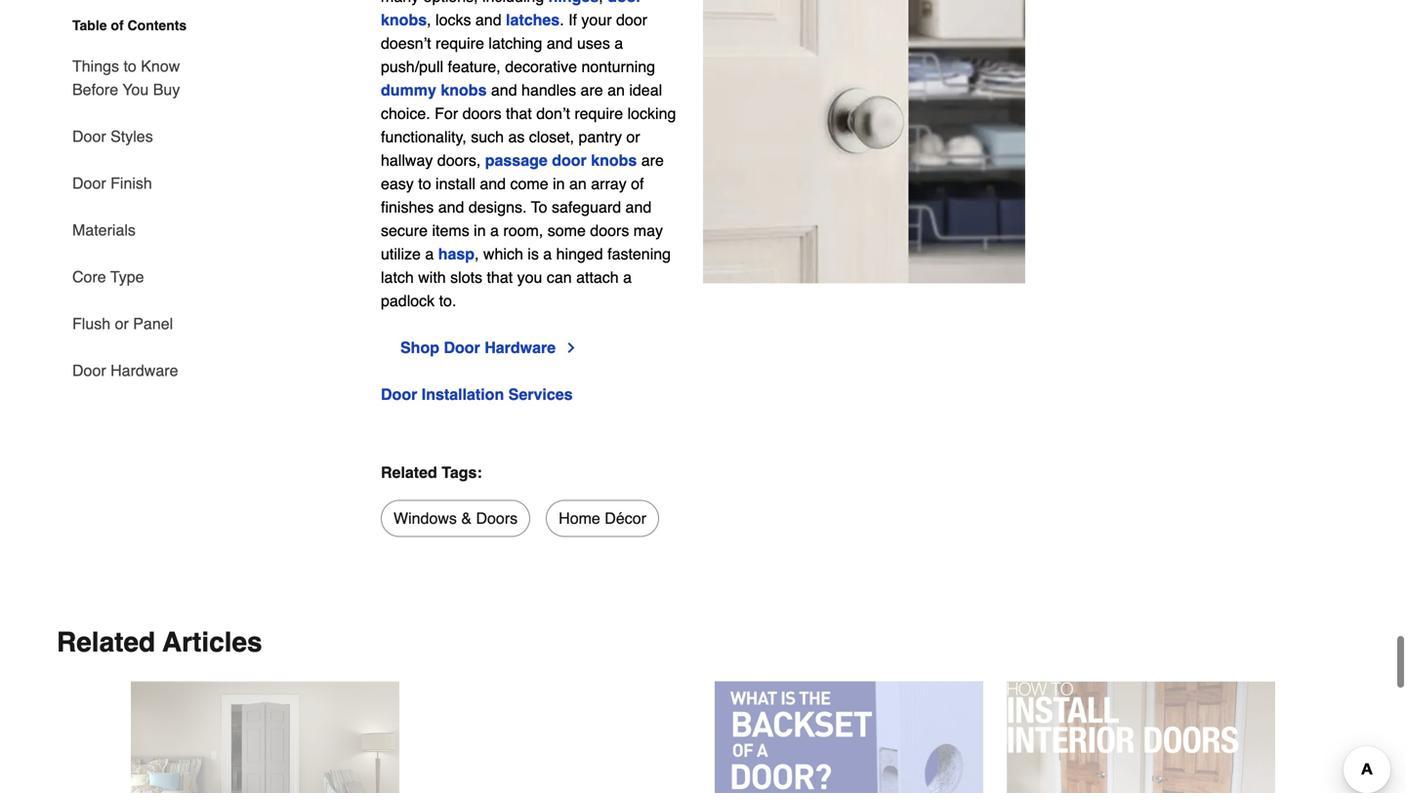 Task type: vqa. For each thing, say whether or not it's contained in the screenshot.
LATCHES LINK
yes



Task type: locate. For each thing, give the bounding box(es) containing it.
0 vertical spatial an
[[607, 81, 625, 99]]

0 vertical spatial are
[[581, 81, 603, 99]]

to up the you
[[123, 57, 137, 75]]

slots
[[450, 269, 482, 287]]

door right your
[[616, 11, 647, 29]]

door left finish
[[72, 174, 106, 192]]

door inside . if your door doesn't require latching and uses a push/pull feature, decorative nonturning dummy knobs
[[616, 11, 647, 29]]

hallway
[[381, 152, 433, 170]]

shop
[[400, 339, 439, 357]]

pantry
[[579, 128, 622, 146]]

for
[[435, 105, 458, 123]]

can
[[547, 269, 572, 287]]

1 horizontal spatial require
[[575, 105, 623, 123]]

passage door knobs link
[[485, 152, 637, 170]]

closet,
[[529, 128, 574, 146]]

an up safeguard
[[569, 175, 587, 193]]

1 vertical spatial in
[[474, 222, 486, 240]]

2 horizontal spatial knobs
[[591, 152, 637, 170]]

0 horizontal spatial related
[[57, 628, 155, 659]]

dummy knobs link
[[381, 81, 487, 99]]

with
[[418, 269, 446, 287]]

door inside the door knobs
[[607, 0, 642, 6]]

items
[[432, 222, 469, 240]]

door knobs link
[[381, 0, 642, 29]]

knobs up doesn't
[[381, 11, 427, 29]]

of inside are easy to install and come in an array of finishes and designs. to safeguard and secure items in a room, some doors may utilize a
[[631, 175, 644, 193]]

of right table
[[111, 18, 124, 33]]

are down locking
[[641, 152, 664, 170]]

0 vertical spatial or
[[626, 128, 640, 146]]

door
[[607, 0, 642, 6], [616, 11, 647, 29], [552, 152, 587, 170]]

uses
[[577, 34, 610, 52]]

require inside and handles are an ideal choice. for doors that don't require locking functionality, such as closet, pantry or hallway doors,
[[575, 105, 623, 123]]

door styles link
[[72, 113, 153, 160]]

0 vertical spatial to
[[123, 57, 137, 75]]

1 vertical spatial or
[[115, 315, 129, 333]]

in
[[553, 175, 565, 193], [474, 222, 486, 240]]

1 horizontal spatial an
[[607, 81, 625, 99]]

1 vertical spatial related
[[57, 628, 155, 659]]

0 horizontal spatial hardware
[[110, 362, 178, 380]]

fastening
[[607, 245, 671, 263]]

0 horizontal spatial of
[[111, 18, 124, 33]]

door left styles
[[72, 127, 106, 145]]

1 horizontal spatial ,
[[475, 245, 479, 263]]

décor
[[605, 510, 646, 528]]

, up 'slots'
[[475, 245, 479, 263]]

an
[[607, 81, 625, 99], [569, 175, 587, 193]]

in down passage door knobs link
[[553, 175, 565, 193]]

if
[[568, 11, 577, 29]]

, which is a hinged fastening latch with slots that you can attach a padlock to.
[[381, 245, 671, 310]]

knobs up array
[[591, 152, 637, 170]]

of
[[111, 18, 124, 33], [631, 175, 644, 193]]

table
[[72, 18, 107, 33]]

knobs down feature,
[[441, 81, 487, 99]]

to right easy
[[418, 175, 431, 193]]

0 horizontal spatial require
[[436, 34, 484, 52]]

, for locks
[[427, 11, 431, 29]]

a video showing how to determine the backset of a door. image
[[715, 682, 983, 794]]

1 vertical spatial an
[[569, 175, 587, 193]]

,
[[427, 11, 431, 29], [475, 245, 479, 263]]

passage
[[485, 152, 548, 170]]

and up designs.
[[480, 175, 506, 193]]

0 vertical spatial require
[[436, 34, 484, 52]]

doors,
[[437, 152, 481, 170]]

0 horizontal spatial ,
[[427, 11, 431, 29]]

1 horizontal spatial to
[[418, 175, 431, 193]]

1 horizontal spatial in
[[553, 175, 565, 193]]

0 horizontal spatial knobs
[[381, 11, 427, 29]]

0 vertical spatial related
[[381, 464, 437, 482]]

door down closet,
[[552, 152, 587, 170]]

require up pantry
[[575, 105, 623, 123]]

tags:
[[442, 464, 482, 482]]

table of contents
[[72, 18, 187, 33]]

1 vertical spatial of
[[631, 175, 644, 193]]

1 vertical spatial door
[[616, 11, 647, 29]]

door down flush
[[72, 362, 106, 380]]

1 horizontal spatial knobs
[[441, 81, 487, 99]]

0 vertical spatial door
[[607, 0, 642, 6]]

1 vertical spatial that
[[487, 269, 513, 287]]

and inside and handles are an ideal choice. for doors that don't require locking functionality, such as closet, pantry or hallway doors,
[[491, 81, 517, 99]]

core type link
[[72, 254, 144, 301]]

things to know before you buy link
[[72, 43, 203, 113]]

door right shop
[[444, 339, 480, 357]]

core
[[72, 268, 106, 286]]

0 vertical spatial of
[[111, 18, 124, 33]]

1 horizontal spatial related
[[381, 464, 437, 482]]

0 vertical spatial that
[[506, 105, 532, 123]]

1 vertical spatial are
[[641, 152, 664, 170]]

decorative
[[505, 58, 577, 76]]

some
[[548, 222, 586, 240]]

a down fastening
[[623, 269, 632, 287]]

handles
[[521, 81, 576, 99]]

of right array
[[631, 175, 644, 193]]

that down which
[[487, 269, 513, 287]]

, inside the , which is a hinged fastening latch with slots that you can attach a padlock to.
[[475, 245, 479, 263]]

designs.
[[469, 198, 527, 217]]

1 vertical spatial to
[[418, 175, 431, 193]]

related
[[381, 464, 437, 482], [57, 628, 155, 659]]

are
[[581, 81, 603, 99], [641, 152, 664, 170]]

finishes
[[381, 198, 434, 217]]

1 horizontal spatial or
[[626, 128, 640, 146]]

1 horizontal spatial doors
[[590, 222, 629, 240]]

are down nonturning
[[581, 81, 603, 99]]

0 vertical spatial ,
[[427, 11, 431, 29]]

locks
[[436, 11, 471, 29]]

door for door styles
[[72, 127, 106, 145]]

finish
[[110, 174, 152, 192]]

0 vertical spatial hardware
[[485, 339, 556, 357]]

1 vertical spatial ,
[[475, 245, 479, 263]]

1 horizontal spatial hardware
[[485, 339, 556, 357]]

and up may
[[625, 198, 652, 217]]

buy
[[153, 81, 180, 99]]

1 vertical spatial knobs
[[441, 81, 487, 99]]

doors inside are easy to install and come in an array of finishes and designs. to safeguard and secure items in a room, some doors may utilize a
[[590, 222, 629, 240]]

0 horizontal spatial an
[[569, 175, 587, 193]]

an inside are easy to install and come in an array of finishes and designs. to safeguard and secure items in a room, some doors may utilize a
[[569, 175, 587, 193]]

and down '.'
[[547, 34, 573, 52]]

to
[[531, 198, 547, 217]]

door up your
[[607, 0, 642, 6]]

panel
[[133, 315, 173, 333]]

door styles
[[72, 127, 153, 145]]

to inside things to know before you buy
[[123, 57, 137, 75]]

0 horizontal spatial are
[[581, 81, 603, 99]]

and right locks
[[475, 11, 502, 29]]

0 vertical spatial in
[[553, 175, 565, 193]]

come
[[510, 175, 548, 193]]

chevron right image
[[564, 341, 579, 356]]

, left locks
[[427, 11, 431, 29]]

windows
[[394, 510, 457, 528]]

that inside the , which is a hinged fastening latch with slots that you can attach a padlock to.
[[487, 269, 513, 287]]

an down nonturning
[[607, 81, 625, 99]]

utilize
[[381, 245, 421, 263]]

hardware down the panel
[[110, 362, 178, 380]]

or down locking
[[626, 128, 640, 146]]

doors
[[462, 105, 502, 123], [590, 222, 629, 240]]

and up items
[[438, 198, 464, 217]]

knobs
[[381, 11, 427, 29], [441, 81, 487, 99], [591, 152, 637, 170]]

2 vertical spatial knobs
[[591, 152, 637, 170]]

1 vertical spatial doors
[[590, 222, 629, 240]]

require down locks
[[436, 34, 484, 52]]

or right flush
[[115, 315, 129, 333]]

door down shop
[[381, 386, 417, 404]]

hardware up services
[[485, 339, 556, 357]]

0 horizontal spatial to
[[123, 57, 137, 75]]

home décor
[[559, 510, 646, 528]]

door installation services link
[[381, 386, 573, 404]]

0 vertical spatial knobs
[[381, 11, 427, 29]]

0 vertical spatial doors
[[462, 105, 502, 123]]

that up as
[[506, 105, 532, 123]]

latch
[[381, 269, 414, 287]]

related for related articles
[[57, 628, 155, 659]]

doors down safeguard
[[590, 222, 629, 240]]

0 horizontal spatial or
[[115, 315, 129, 333]]

in right items
[[474, 222, 486, 240]]

1 vertical spatial hardware
[[110, 362, 178, 380]]

hardware
[[485, 339, 556, 357], [110, 362, 178, 380]]

door for door hardware
[[72, 362, 106, 380]]

related tags:
[[381, 464, 482, 482]]

may
[[634, 222, 663, 240]]

a up nonturning
[[614, 34, 623, 52]]

0 horizontal spatial doors
[[462, 105, 502, 123]]

.
[[560, 11, 564, 29]]

hardware inside table of contents element
[[110, 362, 178, 380]]

shop door hardware link
[[400, 337, 579, 360]]

a white door with a satin nickel reliabilt knob leading to a laundry room. image
[[703, 0, 1025, 284]]

1 horizontal spatial of
[[631, 175, 644, 193]]

doors up such
[[462, 105, 502, 123]]

windows & doors
[[394, 510, 518, 528]]

1 horizontal spatial are
[[641, 152, 664, 170]]

a
[[614, 34, 623, 52], [490, 222, 499, 240], [425, 245, 434, 263], [543, 245, 552, 263], [623, 269, 632, 287]]

1 vertical spatial require
[[575, 105, 623, 123]]

and down feature,
[[491, 81, 517, 99]]

core type
[[72, 268, 144, 286]]



Task type: describe. For each thing, give the bounding box(es) containing it.
safeguard
[[552, 198, 621, 217]]

door finish
[[72, 174, 152, 192]]

are easy to install and come in an array of finishes and designs. to safeguard and secure items in a room, some doors may utilize a
[[381, 152, 664, 263]]

related for related tags:
[[381, 464, 437, 482]]

a inside . if your door doesn't require latching and uses a push/pull feature, decorative nonturning dummy knobs
[[614, 34, 623, 52]]

windows & doors link
[[381, 501, 530, 538]]

door for door installation services
[[381, 386, 417, 404]]

your
[[581, 11, 612, 29]]

. if your door doesn't require latching and uses a push/pull feature, decorative nonturning dummy knobs
[[381, 11, 655, 99]]

is
[[528, 245, 539, 263]]

or inside table of contents element
[[115, 315, 129, 333]]

a up with at the left
[[425, 245, 434, 263]]

of inside table of contents element
[[111, 18, 124, 33]]

functionality,
[[381, 128, 467, 146]]

such
[[471, 128, 504, 146]]

hasp
[[438, 245, 475, 263]]

secure
[[381, 222, 428, 240]]

materials link
[[72, 207, 136, 254]]

install
[[436, 175, 475, 193]]

doors inside and handles are an ideal choice. for doors that don't require locking functionality, such as closet, pantry or hallway doors,
[[462, 105, 502, 123]]

, for which
[[475, 245, 479, 263]]

to inside are easy to install and come in an array of finishes and designs. to safeguard and secure items in a room, some doors may utilize a
[[418, 175, 431, 193]]

type
[[110, 268, 144, 286]]

doors
[[476, 510, 518, 528]]

push/pull
[[381, 58, 443, 76]]

before
[[72, 81, 118, 99]]

a video showing how to replace existing interior doors. image
[[1007, 682, 1275, 794]]

related articles
[[57, 628, 262, 659]]

flush or panel
[[72, 315, 173, 333]]

door for door finish
[[72, 174, 106, 192]]

a right is
[[543, 245, 552, 263]]

ideal
[[629, 81, 662, 99]]

services
[[508, 386, 573, 404]]

a beige bedroom with a gray bifold closet door. image
[[131, 682, 399, 794]]

0 horizontal spatial in
[[474, 222, 486, 240]]

articles
[[162, 628, 262, 659]]

door finish link
[[72, 160, 152, 207]]

knobs inside the door knobs
[[381, 11, 427, 29]]

hasp link
[[438, 245, 475, 263]]

nonturning
[[581, 58, 655, 76]]

padlock
[[381, 292, 435, 310]]

require inside . if your door doesn't require latching and uses a push/pull feature, decorative nonturning dummy knobs
[[436, 34, 484, 52]]

doesn't
[[381, 34, 431, 52]]

easy
[[381, 175, 414, 193]]

things
[[72, 57, 119, 75]]

attach
[[576, 269, 619, 287]]

home décor link
[[546, 501, 659, 538]]

dummy
[[381, 81, 436, 99]]

choice.
[[381, 105, 430, 123]]

styles
[[110, 127, 153, 145]]

you
[[517, 269, 542, 287]]

hinged
[[556, 245, 603, 263]]

and inside . if your door doesn't require latching and uses a push/pull feature, decorative nonturning dummy knobs
[[547, 34, 573, 52]]

an inside and handles are an ideal choice. for doors that don't require locking functionality, such as closet, pantry or hallway doors,
[[607, 81, 625, 99]]

are inside and handles are an ideal choice. for doors that don't require locking functionality, such as closet, pantry or hallway doors,
[[581, 81, 603, 99]]

home
[[559, 510, 600, 528]]

door hardware
[[72, 362, 178, 380]]

door hardware link
[[72, 348, 178, 383]]

door knobs
[[381, 0, 642, 29]]

don't
[[536, 105, 570, 123]]

are inside are easy to install and come in an array of finishes and designs. to safeguard and secure items in a room, some doors may utilize a
[[641, 152, 664, 170]]

contents
[[127, 18, 187, 33]]

knobs inside . if your door doesn't require latching and uses a push/pull feature, decorative nonturning dummy knobs
[[441, 81, 487, 99]]

, locks and latches
[[427, 11, 560, 29]]

table of contents element
[[57, 16, 203, 383]]

feature,
[[448, 58, 501, 76]]

materials
[[72, 221, 136, 239]]

&
[[461, 510, 472, 528]]

or inside and handles are an ideal choice. for doors that don't require locking functionality, such as closet, pantry or hallway doors,
[[626, 128, 640, 146]]

that inside and handles are an ideal choice. for doors that don't require locking functionality, such as closet, pantry or hallway doors,
[[506, 105, 532, 123]]

latches
[[506, 11, 560, 29]]

locking
[[627, 105, 676, 123]]

2 vertical spatial door
[[552, 152, 587, 170]]

shop door hardware
[[400, 339, 556, 357]]

door installation services
[[381, 386, 573, 404]]

you
[[122, 81, 149, 99]]

and handles are an ideal choice. for doors that don't require locking functionality, such as closet, pantry or hallway doors,
[[381, 81, 676, 170]]

flush
[[72, 315, 110, 333]]

passage door knobs
[[485, 152, 637, 170]]

flush or panel link
[[72, 301, 173, 348]]

latching
[[489, 34, 542, 52]]

installation
[[422, 386, 504, 404]]

things to know before you buy
[[72, 57, 180, 99]]

latches link
[[506, 11, 560, 29]]

a down designs.
[[490, 222, 499, 240]]



